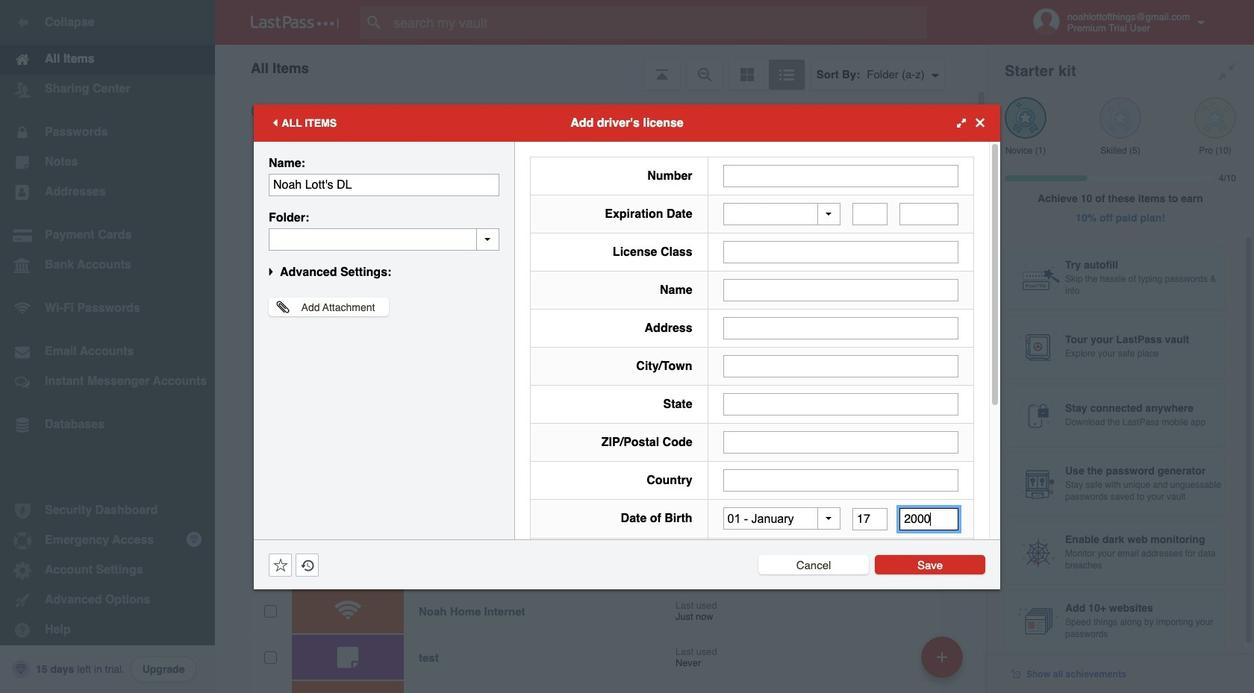 Task type: vqa. For each thing, say whether or not it's contained in the screenshot.
"New item" icon
yes



Task type: describe. For each thing, give the bounding box(es) containing it.
lastpass image
[[251, 16, 339, 29]]

vault options navigation
[[215, 45, 987, 90]]

new item image
[[937, 652, 947, 663]]

new item navigation
[[916, 632, 972, 694]]



Task type: locate. For each thing, give the bounding box(es) containing it.
None text field
[[723, 165, 959, 187], [900, 203, 959, 225], [723, 279, 959, 302], [723, 317, 959, 340], [723, 355, 959, 378], [723, 431, 959, 454], [723, 470, 959, 492], [853, 508, 888, 530], [900, 508, 959, 530], [723, 165, 959, 187], [900, 203, 959, 225], [723, 279, 959, 302], [723, 317, 959, 340], [723, 355, 959, 378], [723, 431, 959, 454], [723, 470, 959, 492], [853, 508, 888, 530], [900, 508, 959, 530]]

search my vault text field
[[360, 6, 956, 39]]

dialog
[[254, 104, 1000, 694]]

None text field
[[269, 174, 499, 196], [853, 203, 888, 225], [269, 228, 499, 250], [723, 241, 959, 264], [723, 393, 959, 416], [269, 174, 499, 196], [853, 203, 888, 225], [269, 228, 499, 250], [723, 241, 959, 264], [723, 393, 959, 416]]

main navigation navigation
[[0, 0, 215, 694]]

Search search field
[[360, 6, 956, 39]]



